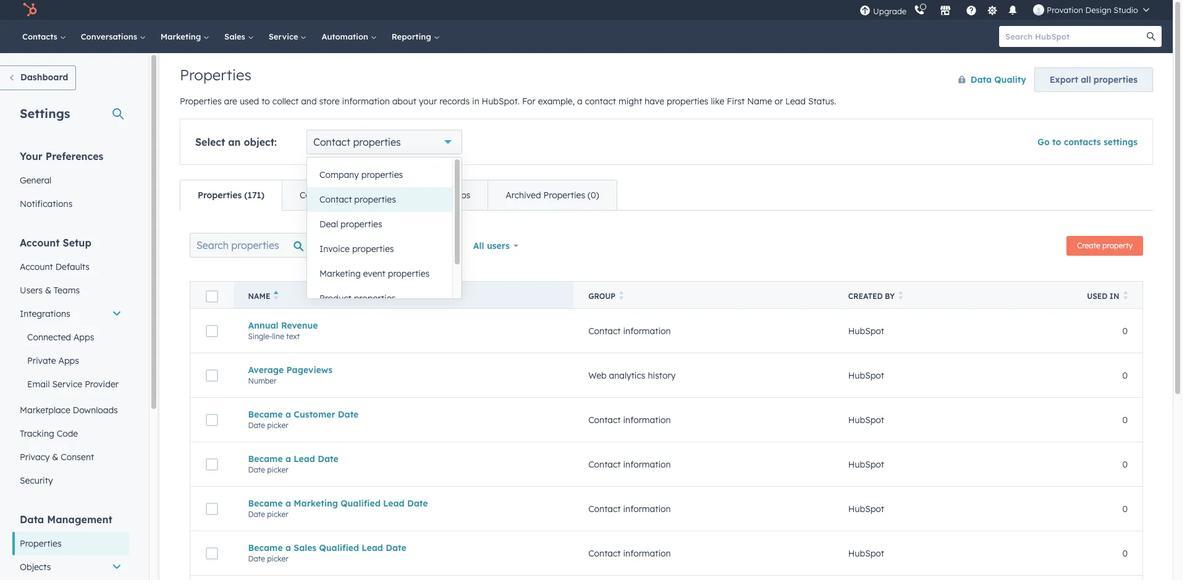 Task type: describe. For each thing, give the bounding box(es) containing it.
setup
[[63, 237, 91, 249]]

information for became a marketing qualified lead date
[[623, 503, 671, 515]]

downloads
[[73, 405, 118, 416]]

all users
[[473, 240, 510, 252]]

contact for became a marketing qualified lead date
[[588, 503, 621, 515]]

history
[[648, 370, 676, 381]]

properties inside dropdown button
[[353, 136, 401, 148]]

notifications
[[20, 198, 73, 210]]

created by
[[849, 292, 895, 301]]

export
[[1050, 74, 1079, 85]]

service inside "account setup" element
[[52, 379, 82, 390]]

apps for private apps
[[58, 355, 79, 367]]

properties down marketing event properties
[[354, 293, 396, 304]]

0 for became a sales qualified lead date
[[1123, 548, 1128, 559]]

product properties
[[320, 293, 396, 304]]

upgrade
[[873, 6, 907, 16]]

by
[[885, 292, 895, 301]]

press to sort. image
[[899, 291, 903, 300]]

conditional property logic
[[300, 190, 406, 201]]

press to sort. element for group
[[619, 291, 624, 302]]

Search search field
[[190, 233, 313, 258]]

picker inside the became a sales qualified lead date date picker
[[267, 554, 288, 563]]

first
[[727, 96, 745, 107]]

tab panel containing all groups
[[180, 210, 1153, 580]]

contact information for became a customer date
[[588, 414, 671, 426]]

became a sales qualified lead date button
[[248, 542, 559, 553]]

properties (171)
[[198, 190, 264, 201]]

conditional
[[300, 190, 346, 201]]

a for became a marketing qualified lead date
[[285, 498, 291, 509]]

create property
[[1077, 241, 1133, 250]]

properties down company properties button on the top of page
[[354, 194, 396, 205]]

service link
[[261, 20, 314, 53]]

company properties button
[[307, 163, 452, 187]]

property for conditional
[[349, 190, 384, 201]]

properties (171) link
[[180, 180, 282, 210]]

all for all users
[[473, 240, 484, 252]]

archived properties (0)
[[506, 190, 599, 201]]

lead inside became a lead date date picker
[[294, 453, 315, 464]]

marketplace
[[20, 405, 70, 416]]

company properties
[[320, 169, 403, 180]]

all users button
[[465, 233, 526, 259]]

deal properties button
[[307, 212, 452, 237]]

a for became a sales qualified lead date
[[285, 542, 291, 553]]

collect
[[272, 96, 299, 107]]

marketing event properties button
[[307, 261, 452, 286]]

account for account setup
[[20, 237, 60, 249]]

picker inside became a customer date date picker
[[267, 421, 288, 430]]

properties up logic on the top of the page
[[361, 169, 403, 180]]

became a lead date date picker
[[248, 453, 339, 474]]

export all properties button
[[1035, 67, 1153, 92]]

invoice properties button
[[307, 237, 452, 261]]

general link
[[12, 169, 129, 192]]

average pageviews button
[[248, 364, 559, 375]]

settings
[[20, 106, 70, 121]]

ascending sort. press to sort descending. element
[[274, 291, 279, 302]]

hubspot for became a sales qualified lead date
[[849, 548, 885, 559]]

account setup element
[[12, 236, 129, 493]]

0 for became a customer date
[[1123, 414, 1128, 426]]

press to sort. element for used in
[[1123, 291, 1128, 302]]

hubspot link
[[15, 2, 46, 17]]

reporting
[[392, 32, 434, 41]]

integrations button
[[12, 302, 129, 326]]

users
[[487, 240, 510, 252]]

became a sales qualified lead date date picker
[[248, 542, 406, 563]]

a for became a customer date
[[285, 409, 291, 420]]

properties left like
[[667, 96, 709, 107]]

like
[[711, 96, 725, 107]]

single-
[[248, 332, 272, 341]]

press to sort. image for group
[[619, 291, 624, 300]]

create
[[1077, 241, 1101, 250]]

0 for annual revenue
[[1123, 325, 1128, 337]]

help image
[[966, 6, 977, 17]]

contact inside contact properties button
[[320, 194, 352, 205]]

average
[[248, 364, 284, 375]]

conversations
[[81, 32, 140, 41]]

event
[[363, 268, 386, 279]]

line
[[272, 332, 284, 341]]

marketing event properties
[[320, 268, 430, 279]]

notifications image
[[1008, 6, 1019, 17]]

qualified for sales
[[319, 542, 359, 553]]

menu containing provation design studio
[[859, 0, 1158, 20]]

groups link
[[423, 180, 488, 210]]

lead right or
[[786, 96, 806, 107]]

became for became a customer date
[[248, 409, 283, 420]]

account defaults link
[[12, 255, 129, 279]]

hubspot for annual revenue
[[849, 325, 885, 337]]

contact information for became a lead date
[[588, 459, 671, 470]]

information for became a lead date
[[623, 459, 671, 470]]

preferences
[[46, 150, 103, 163]]

data for data management
[[20, 514, 44, 526]]

contact for annual revenue
[[588, 325, 621, 337]]

information for annual revenue
[[623, 325, 671, 337]]

properties left the are
[[180, 96, 222, 107]]

lead inside "became a marketing qualified lead date date picker"
[[383, 498, 405, 509]]

go to contacts settings button
[[1038, 137, 1138, 148]]

properties up groups
[[341, 219, 382, 230]]

privacy
[[20, 452, 50, 463]]

general
[[20, 175, 51, 186]]

all groups
[[321, 240, 365, 251]]

& for privacy
[[52, 452, 58, 463]]

marketplaces button
[[933, 0, 959, 20]]

became a customer date date picker
[[248, 409, 359, 430]]

contact for became a sales qualified lead date
[[588, 548, 621, 559]]

your preferences
[[20, 150, 103, 163]]

0 for became a lead date
[[1123, 459, 1128, 470]]

email service provider link
[[12, 373, 129, 396]]

field
[[403, 240, 423, 251]]

all for all groups
[[321, 240, 332, 251]]

contact properties inside button
[[320, 194, 396, 205]]

properties left (0)
[[544, 190, 585, 201]]

objects
[[20, 562, 51, 573]]

picker inside "became a marketing qualified lead date date picker"
[[267, 510, 288, 519]]

annual revenue single-line text
[[248, 320, 318, 341]]

have
[[645, 96, 664, 107]]

contact inside contact properties dropdown button
[[313, 136, 350, 148]]

contact for became a lead date
[[588, 459, 621, 470]]

all groups button
[[313, 233, 382, 258]]

0 for became a marketing qualified lead date
[[1123, 503, 1128, 515]]

ascending sort. press to sort descending. image
[[274, 291, 279, 300]]

management
[[47, 514, 112, 526]]

property for create
[[1103, 241, 1133, 250]]

notifications button
[[1003, 0, 1024, 20]]

groups
[[335, 240, 365, 251]]

deal properties
[[320, 219, 382, 230]]

annual
[[248, 320, 279, 331]]

information for became a sales qualified lead date
[[623, 548, 671, 559]]

became for became a sales qualified lead date
[[248, 542, 283, 553]]

might
[[619, 96, 642, 107]]

upgrade image
[[860, 5, 871, 16]]

used in
[[1087, 292, 1120, 301]]

marketing link
[[153, 20, 217, 53]]

properties link
[[12, 532, 129, 556]]

for
[[522, 96, 536, 107]]

created by button
[[834, 282, 1069, 309]]

(0)
[[588, 190, 599, 201]]

an
[[228, 136, 241, 148]]

all for all field types
[[390, 240, 401, 251]]

code
[[57, 428, 78, 439]]

account setup
[[20, 237, 91, 249]]

data for data quality
[[971, 74, 992, 85]]



Task type: vqa. For each thing, say whether or not it's contained in the screenshot.


Task type: locate. For each thing, give the bounding box(es) containing it.
to
[[262, 96, 270, 107], [1053, 137, 1061, 148]]

product
[[320, 293, 352, 304]]

property inside conditional property logic link
[[349, 190, 384, 201]]

conditional property logic link
[[282, 180, 423, 210]]

became inside became a lead date date picker
[[248, 453, 283, 464]]

lead
[[786, 96, 806, 107], [294, 453, 315, 464], [383, 498, 405, 509], [362, 542, 383, 553]]

&
[[45, 285, 51, 296], [52, 452, 58, 463]]

sales down "became a marketing qualified lead date date picker" in the bottom left of the page
[[294, 542, 317, 553]]

hubspot for average pageviews
[[849, 370, 885, 381]]

3 0 from the top
[[1123, 414, 1128, 426]]

1 picker from the top
[[267, 421, 288, 430]]

2 hubspot from the top
[[849, 370, 885, 381]]

3 hubspot from the top
[[849, 414, 885, 426]]

became a lead date button
[[248, 453, 559, 464]]

group button
[[574, 282, 834, 309]]

your preferences element
[[12, 150, 129, 216]]

1 horizontal spatial service
[[269, 32, 301, 41]]

1 contact information from the top
[[588, 325, 671, 337]]

0 horizontal spatial &
[[45, 285, 51, 296]]

3 became from the top
[[248, 498, 283, 509]]

apps for connected apps
[[74, 332, 94, 343]]

connected
[[27, 332, 71, 343]]

email
[[27, 379, 50, 390]]

2 horizontal spatial press to sort. element
[[1123, 291, 1128, 302]]

marketing inside button
[[320, 268, 361, 279]]

all left users
[[473, 240, 484, 252]]

all left the field
[[390, 240, 401, 251]]

2 horizontal spatial all
[[473, 240, 484, 252]]

1 horizontal spatial to
[[1053, 137, 1061, 148]]

0 vertical spatial data
[[971, 74, 992, 85]]

1 0 from the top
[[1123, 325, 1128, 337]]

6 hubspot from the top
[[849, 548, 885, 559]]

marketplaces image
[[940, 6, 951, 17]]

types
[[425, 240, 449, 251]]

data left "quality"
[[971, 74, 992, 85]]

properties
[[180, 66, 251, 84], [180, 96, 222, 107], [198, 190, 242, 201], [544, 190, 585, 201], [20, 538, 62, 549]]

0 vertical spatial sales
[[224, 32, 248, 41]]

press to sort. element inside created by button
[[899, 291, 903, 302]]

contact for became a customer date
[[588, 414, 621, 426]]

a inside "became a marketing qualified lead date date picker"
[[285, 498, 291, 509]]

qualified up the became a sales qualified lead date date picker
[[341, 498, 381, 509]]

0 horizontal spatial name
[[248, 292, 270, 301]]

calling icon image
[[914, 5, 925, 16]]

1 horizontal spatial &
[[52, 452, 58, 463]]

1 vertical spatial data
[[20, 514, 44, 526]]

private
[[27, 355, 56, 367]]

0 vertical spatial qualified
[[341, 498, 381, 509]]

property down the company properties
[[349, 190, 384, 201]]

2 0 from the top
[[1123, 370, 1128, 381]]

all inside popup button
[[390, 240, 401, 251]]

3 picker from the top
[[267, 510, 288, 519]]

all field types button
[[382, 233, 465, 258]]

0 horizontal spatial all
[[321, 240, 332, 251]]

became for became a lead date
[[248, 453, 283, 464]]

properties up event
[[352, 244, 394, 255]]

became a customer date button
[[248, 409, 559, 420]]

became a marketing qualified lead date date picker
[[248, 498, 428, 519]]

design
[[1086, 5, 1112, 15]]

users
[[20, 285, 43, 296]]

to right used
[[262, 96, 270, 107]]

1 press to sort. image from the left
[[619, 291, 624, 300]]

& inside the users & teams link
[[45, 285, 51, 296]]

1 vertical spatial contact properties
[[320, 194, 396, 205]]

press to sort. element
[[619, 291, 624, 302], [899, 291, 903, 302], [1123, 291, 1128, 302]]

became inside became a customer date date picker
[[248, 409, 283, 420]]

0 vertical spatial service
[[269, 32, 301, 41]]

4 contact information from the top
[[588, 503, 671, 515]]

james peterson image
[[1033, 4, 1045, 15]]

analytics
[[609, 370, 646, 381]]

lead down the became a lead date "button"
[[383, 498, 405, 509]]

in
[[1110, 292, 1120, 301]]

data inside data quality 'button'
[[971, 74, 992, 85]]

press to sort. element right group
[[619, 291, 624, 302]]

account for account defaults
[[20, 261, 53, 273]]

settings link
[[985, 3, 1000, 16]]

all inside popup button
[[473, 240, 484, 252]]

marketing inside "became a marketing qualified lead date date picker"
[[294, 498, 338, 509]]

0 vertical spatial &
[[45, 285, 51, 296]]

2 became from the top
[[248, 453, 283, 464]]

0 horizontal spatial data
[[20, 514, 44, 526]]

service down private apps link
[[52, 379, 82, 390]]

0 horizontal spatial press to sort. element
[[619, 291, 624, 302]]

property right create
[[1103, 241, 1133, 250]]

& right privacy on the bottom of page
[[52, 452, 58, 463]]

settings image
[[987, 5, 998, 16]]

1 account from the top
[[20, 237, 60, 249]]

became inside "became a marketing qualified lead date date picker"
[[248, 498, 283, 509]]

create property button
[[1067, 236, 1143, 256]]

contacts
[[1064, 137, 1101, 148]]

0 horizontal spatial sales
[[224, 32, 248, 41]]

0 vertical spatial apps
[[74, 332, 94, 343]]

information for became a customer date
[[623, 414, 671, 426]]

0 vertical spatial account
[[20, 237, 60, 249]]

privacy & consent
[[20, 452, 94, 463]]

consent
[[61, 452, 94, 463]]

sales right the marketing link
[[224, 32, 248, 41]]

select
[[195, 136, 225, 148]]

pageviews
[[287, 364, 333, 375]]

marketing for marketing
[[161, 32, 203, 41]]

property
[[349, 190, 384, 201], [1103, 241, 1133, 250]]

contact properties down the company properties
[[320, 194, 396, 205]]

press to sort. image for used in
[[1123, 291, 1128, 300]]

conversations link
[[73, 20, 153, 53]]

press to sort. element inside group button
[[619, 291, 624, 302]]

web
[[588, 370, 607, 381]]

account up account defaults at the left of the page
[[20, 237, 60, 249]]

export all properties
[[1050, 74, 1138, 85]]

1 horizontal spatial sales
[[294, 542, 317, 553]]

picker inside became a lead date date picker
[[267, 465, 288, 474]]

& right users
[[45, 285, 51, 296]]

logic
[[387, 190, 406, 201]]

lead down "became a marketing qualified lead date date picker" in the bottom left of the page
[[362, 542, 383, 553]]

menu
[[859, 0, 1158, 20]]

1 vertical spatial qualified
[[319, 542, 359, 553]]

contact properties up the company properties
[[313, 136, 401, 148]]

0 vertical spatial marketing
[[161, 32, 203, 41]]

3 press to sort. element from the left
[[1123, 291, 1128, 302]]

hubspot for became a customer date
[[849, 414, 885, 426]]

lead inside the became a sales qualified lead date date picker
[[362, 542, 383, 553]]

reporting link
[[384, 20, 447, 53]]

1 vertical spatial apps
[[58, 355, 79, 367]]

1 horizontal spatial name
[[747, 96, 772, 107]]

2 vertical spatial marketing
[[294, 498, 338, 509]]

data quality
[[971, 74, 1027, 85]]

0 horizontal spatial press to sort. image
[[619, 291, 624, 300]]

& inside privacy & consent 'link'
[[52, 452, 58, 463]]

1 vertical spatial sales
[[294, 542, 317, 553]]

data down security
[[20, 514, 44, 526]]

0 vertical spatial name
[[747, 96, 772, 107]]

marketing up product
[[320, 268, 361, 279]]

used in button
[[1069, 282, 1143, 309]]

4 picker from the top
[[267, 554, 288, 563]]

store
[[319, 96, 340, 107]]

press to sort. image right the in
[[1123, 291, 1128, 300]]

0 vertical spatial contact properties
[[313, 136, 401, 148]]

data quality button
[[945, 67, 1027, 92]]

1 vertical spatial service
[[52, 379, 82, 390]]

properties up company properties button on the top of page
[[353, 136, 401, 148]]

1 vertical spatial &
[[52, 452, 58, 463]]

marketing left sales link
[[161, 32, 203, 41]]

(171)
[[244, 190, 264, 201]]

connected apps
[[27, 332, 94, 343]]

list box
[[307, 158, 462, 311]]

tab list containing properties (171)
[[180, 180, 617, 211]]

hubspot image
[[22, 2, 37, 17]]

0 horizontal spatial to
[[262, 96, 270, 107]]

press to sort. element right by
[[899, 291, 903, 302]]

name inside button
[[248, 292, 270, 301]]

archived
[[506, 190, 541, 201]]

became for became a marketing qualified lead date
[[248, 498, 283, 509]]

all down deal
[[321, 240, 332, 251]]

invoice properties
[[320, 244, 394, 255]]

1 horizontal spatial property
[[1103, 241, 1133, 250]]

2 press to sort. element from the left
[[899, 291, 903, 302]]

2 picker from the top
[[267, 465, 288, 474]]

0 for average pageviews
[[1123, 370, 1128, 381]]

name button
[[233, 282, 574, 309]]

5 hubspot from the top
[[849, 503, 885, 515]]

data management
[[20, 514, 112, 526]]

0 horizontal spatial service
[[52, 379, 82, 390]]

tracking
[[20, 428, 54, 439]]

press to sort. element for created by
[[899, 291, 903, 302]]

contact information for annual revenue
[[588, 325, 671, 337]]

properties right all
[[1094, 74, 1138, 85]]

about
[[392, 96, 417, 107]]

contact properties button
[[307, 187, 452, 212]]

qualified down "became a marketing qualified lead date date picker" in the bottom left of the page
[[319, 542, 359, 553]]

properties left (171)
[[198, 190, 242, 201]]

5 0 from the top
[[1123, 503, 1128, 515]]

privacy & consent link
[[12, 446, 129, 469]]

press to sort. image inside group button
[[619, 291, 624, 300]]

sales inside sales link
[[224, 32, 248, 41]]

1 vertical spatial to
[[1053, 137, 1061, 148]]

properties up the are
[[180, 66, 251, 84]]

qualified for marketing
[[341, 498, 381, 509]]

5 contact information from the top
[[588, 548, 671, 559]]

0 vertical spatial to
[[262, 96, 270, 107]]

1 vertical spatial name
[[248, 292, 270, 301]]

web analytics history
[[588, 370, 676, 381]]

qualified inside the became a sales qualified lead date date picker
[[319, 542, 359, 553]]

contacts link
[[15, 20, 73, 53]]

1 vertical spatial account
[[20, 261, 53, 273]]

name left or
[[747, 96, 772, 107]]

apps up email service provider link
[[58, 355, 79, 367]]

sales link
[[217, 20, 261, 53]]

tracking code
[[20, 428, 78, 439]]

tab panel
[[180, 210, 1153, 580]]

a for became a lead date
[[285, 453, 291, 464]]

1 hubspot from the top
[[849, 325, 885, 337]]

1 horizontal spatial data
[[971, 74, 992, 85]]

3 contact information from the top
[[588, 459, 671, 470]]

press to sort. image
[[619, 291, 624, 300], [1123, 291, 1128, 300]]

1 became from the top
[[248, 409, 283, 420]]

security link
[[12, 469, 129, 493]]

qualified inside "became a marketing qualified lead date date picker"
[[341, 498, 381, 509]]

2 contact information from the top
[[588, 414, 671, 426]]

Search HubSpot search field
[[999, 26, 1151, 47]]

2 account from the top
[[20, 261, 53, 273]]

to right go
[[1053, 137, 1061, 148]]

1 press to sort. element from the left
[[619, 291, 624, 302]]

tab list
[[180, 180, 617, 211]]

group
[[588, 292, 616, 301]]

1 vertical spatial property
[[1103, 241, 1133, 250]]

list box containing company properties
[[307, 158, 462, 311]]

go to contacts settings
[[1038, 137, 1138, 148]]

properties up objects
[[20, 538, 62, 549]]

groups
[[441, 190, 471, 201]]

properties up name button
[[388, 268, 430, 279]]

objects button
[[12, 556, 129, 579]]

1 horizontal spatial press to sort. element
[[899, 291, 903, 302]]

name left 'ascending sort. press to sort descending.' element
[[248, 292, 270, 301]]

average pageviews number
[[248, 364, 333, 385]]

marketing for marketing event properties
[[320, 268, 361, 279]]

contact properties button
[[307, 130, 462, 155]]

hubspot for became a marketing qualified lead date
[[849, 503, 885, 515]]

property inside create property button
[[1103, 241, 1133, 250]]

properties
[[1094, 74, 1138, 85], [667, 96, 709, 107], [353, 136, 401, 148], [361, 169, 403, 180], [354, 194, 396, 205], [341, 219, 382, 230], [352, 244, 394, 255], [388, 268, 430, 279], [354, 293, 396, 304]]

account up users
[[20, 261, 53, 273]]

a inside the became a sales qualified lead date date picker
[[285, 542, 291, 553]]

4 hubspot from the top
[[849, 459, 885, 470]]

provation
[[1047, 5, 1083, 15]]

1 horizontal spatial all
[[390, 240, 401, 251]]

provation design studio
[[1047, 5, 1139, 15]]

your
[[419, 96, 437, 107]]

marketing down became a lead date date picker
[[294, 498, 338, 509]]

apps down integrations button
[[74, 332, 94, 343]]

2 press to sort. image from the left
[[1123, 291, 1128, 300]]

press to sort. element right the in
[[1123, 291, 1128, 302]]

press to sort. element inside used in button
[[1123, 291, 1128, 302]]

data management element
[[12, 513, 129, 580]]

hubspot.
[[482, 96, 520, 107]]

a inside became a customer date date picker
[[285, 409, 291, 420]]

contact information for became a marketing qualified lead date
[[588, 503, 671, 515]]

account defaults
[[20, 261, 90, 273]]

help button
[[961, 0, 982, 20]]

& for users
[[45, 285, 51, 296]]

became inside the became a sales qualified lead date date picker
[[248, 542, 283, 553]]

lead down became a customer date date picker at bottom left
[[294, 453, 315, 464]]

1 vertical spatial marketing
[[320, 268, 361, 279]]

properties inside the data management element
[[20, 538, 62, 549]]

all field types
[[390, 240, 449, 251]]

press to sort. image inside used in button
[[1123, 291, 1128, 300]]

contact information for became a sales qualified lead date
[[588, 548, 671, 559]]

4 0 from the top
[[1123, 459, 1128, 470]]

all inside popup button
[[321, 240, 332, 251]]

4 became from the top
[[248, 542, 283, 553]]

6 0 from the top
[[1123, 548, 1128, 559]]

0 vertical spatial property
[[349, 190, 384, 201]]

apps
[[74, 332, 94, 343], [58, 355, 79, 367]]

1 horizontal spatial press to sort. image
[[1123, 291, 1128, 300]]

a inside became a lead date date picker
[[285, 453, 291, 464]]

account
[[20, 237, 60, 249], [20, 261, 53, 273]]

contact properties inside dropdown button
[[313, 136, 401, 148]]

marketplace downloads link
[[12, 399, 129, 422]]

status.
[[808, 96, 837, 107]]

created
[[849, 292, 883, 301]]

search image
[[1147, 32, 1156, 41]]

0 horizontal spatial property
[[349, 190, 384, 201]]

hubspot for became a lead date
[[849, 459, 885, 470]]

product properties button
[[307, 286, 452, 311]]

integrations
[[20, 308, 70, 320]]

example,
[[538, 96, 575, 107]]

service right sales link
[[269, 32, 301, 41]]

sales inside the became a sales qualified lead date date picker
[[294, 542, 317, 553]]

press to sort. image right group
[[619, 291, 624, 300]]

all
[[1081, 74, 1091, 85]]

contact
[[585, 96, 616, 107]]



